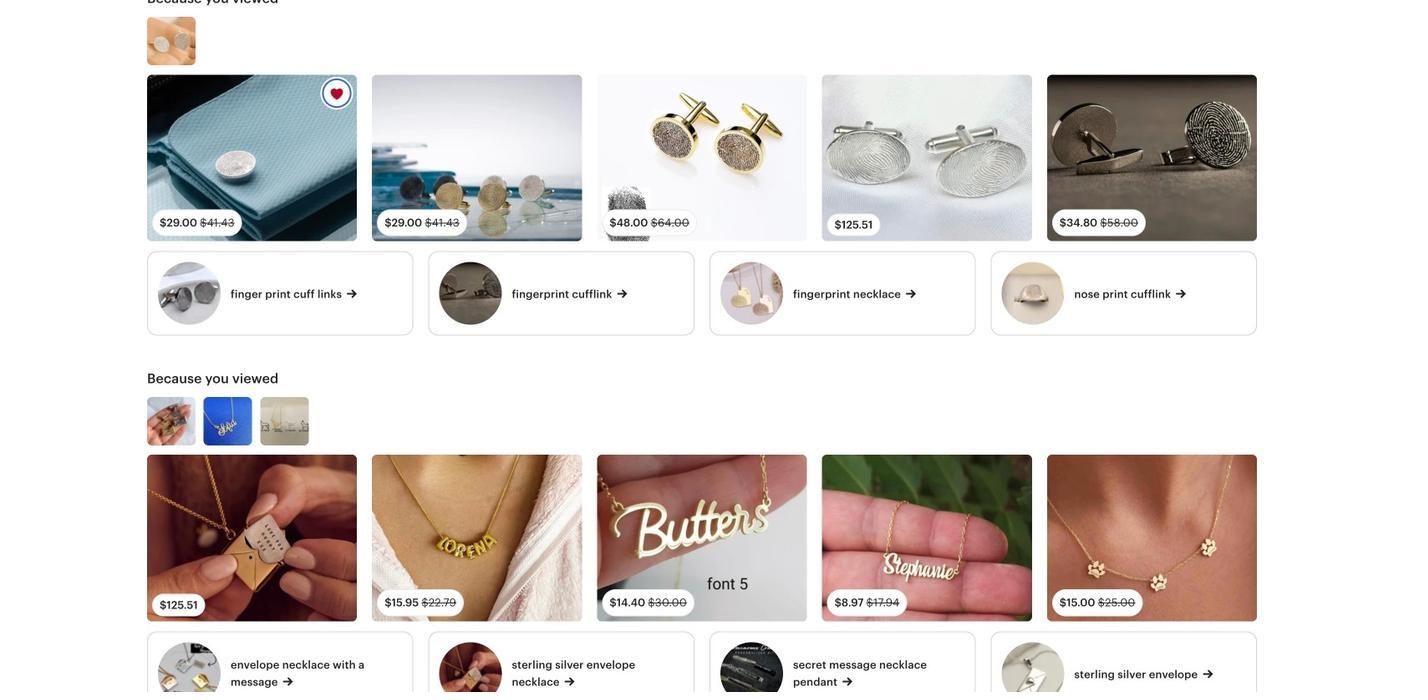 Task type: locate. For each thing, give the bounding box(es) containing it.
fingerprint cufflink, fingerprint cuff links, groomsmen fingerprint, cufflinks groomsmen cufflinks, gift for him, silver cufflinks image
[[372, 75, 582, 241]]

custom fingerprint cufflinks • personalized gift for dad • wedding gift for husband • memorial gift • actual fingerprint cuff links • cm28 image
[[147, 17, 196, 65]]

gold name necklace, personalized name necklace, custom name necklace, silver dainty name necklace, gift for her image
[[597, 455, 807, 622]]

paw print name necklace, personalized tiny dog paw necklace, minimalist paw necklace, animal necklace, pet necklace, personalized necklace image
[[1047, 455, 1257, 622]]

personalised silver fingerprint cufflinks image
[[822, 75, 1032, 241]]

3d letter bubble name necklace by beceff® • personalized custom bubble letter 3d letter necklace • 14k gold 18k gold letter necklace gift image
[[372, 455, 582, 622]]

sterling silver fingerprint cufflink, fingerprint cuff links, groomsmen fingerprint, cufflinks groomsmen cufflinks, gift for him image
[[147, 75, 357, 241]]

actual fingerprint cufflinks - personalized gold cufflinks - customized cufflinks - groom wedding cufflinks - groomsmen gift - wedding gift image
[[1047, 75, 1257, 241]]



Task type: vqa. For each thing, say whether or not it's contained in the screenshot.
'cart'
no



Task type: describe. For each thing, give the bounding box(es) containing it.
envelope necklace with secret message, custom engraving letter locket, sentimental couple jewelry, best friend gift, christmas gift image
[[147, 397, 196, 445]]

personalised little message envelope necklace | perfect birthday gift | handmade letter pendant | gift for women | silver locket necklace image
[[147, 455, 357, 622]]

sterling silver name necklace, dainty name necklace, custom jewelry, personalized christmas gift, bridesmaid necklace, tiny name necklace image
[[822, 455, 1032, 622]]

custom name necklace , dainty name necklace , personalized jewelry , personalized name necklace , silver name necklace , name necklace gold image
[[204, 397, 252, 445]]

fingerprint cufflinks | gold cuff links | handwriting cufflinks | wedding gift for husband | custom cufflinks for him | engraved cufflinks image
[[597, 75, 807, 241]]

dog necklace, dog necklace for woman, pet necklace, dog memorial gift, custom dog necklace, dog name necklace, dog memorial name necklace image
[[260, 397, 309, 445]]



